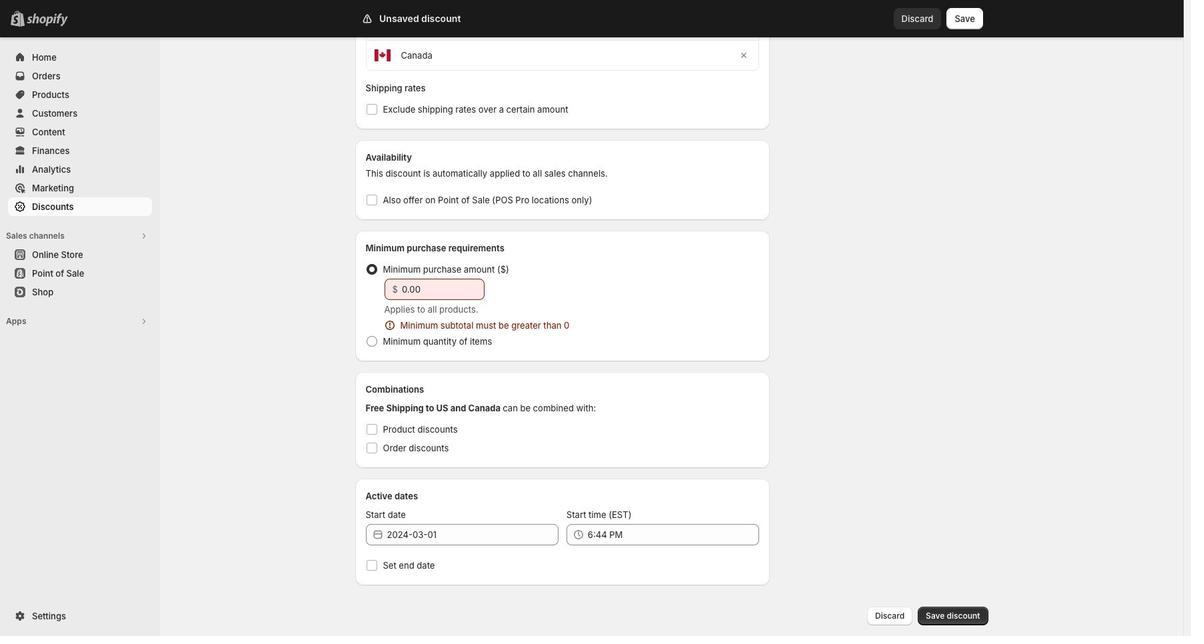 Task type: locate. For each thing, give the bounding box(es) containing it.
YYYY-MM-DD text field
[[387, 524, 559, 545]]



Task type: describe. For each thing, give the bounding box(es) containing it.
shopify image
[[27, 13, 68, 27]]

0.00 text field
[[402, 279, 484, 300]]

Enter time text field
[[588, 524, 760, 545]]



Task type: vqa. For each thing, say whether or not it's contained in the screenshot.
"Enter time" text box
yes



